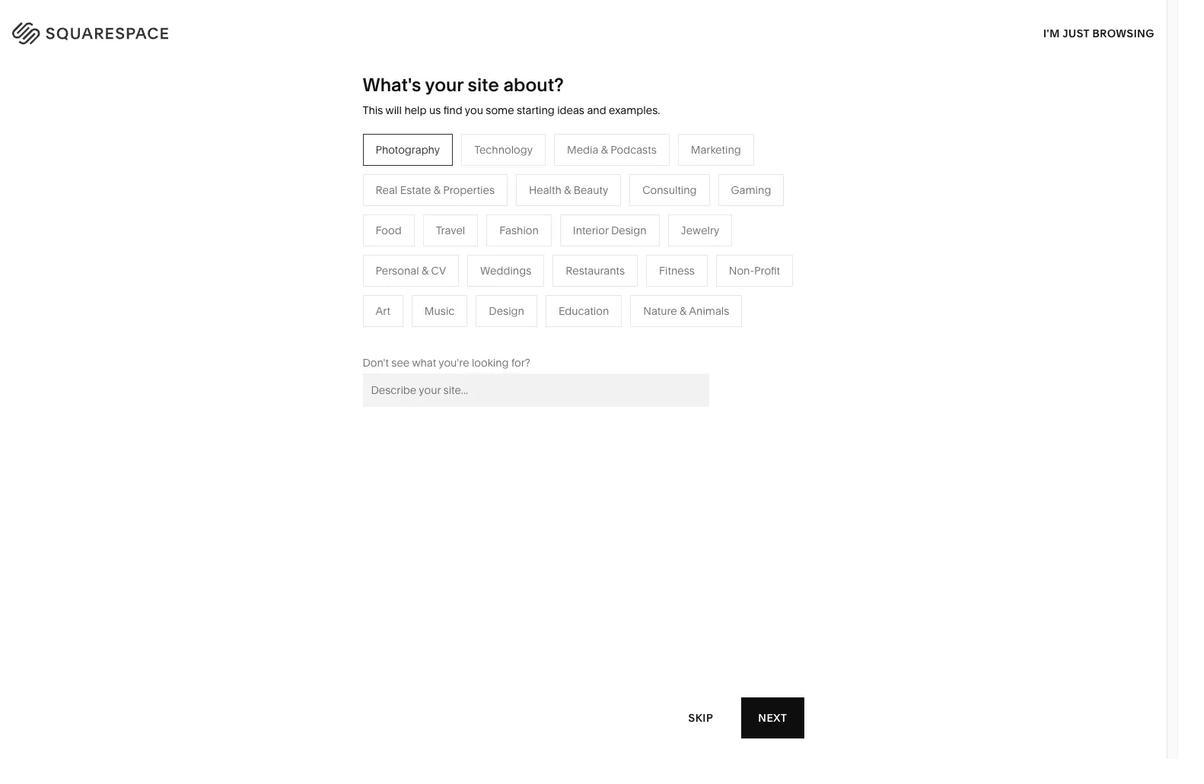 Task type: vqa. For each thing, say whether or not it's contained in the screenshot.
topmost Nature & Animals
yes



Task type: locate. For each thing, give the bounding box(es) containing it.
0 vertical spatial media & podcasts
[[567, 143, 657, 157]]

& up travel option on the left of page
[[434, 183, 441, 197]]

0 horizontal spatial you
[[465, 104, 483, 117]]

0 vertical spatial food
[[376, 224, 402, 237]]

nature & animals down the home & decor link
[[700, 234, 787, 248]]

& inside radio
[[422, 264, 429, 278]]

design down profits
[[489, 304, 525, 318]]

& right health on the left
[[564, 183, 571, 197]]

entertainment link
[[379, 326, 465, 339]]

with
[[157, 121, 234, 168]]

1 vertical spatial real
[[540, 326, 562, 339]]

0 vertical spatial real estate & properties
[[376, 183, 495, 197]]

home & decor
[[700, 212, 774, 225]]

you
[[794, 90, 816, 105], [465, 104, 483, 117], [828, 104, 849, 120]]

estate
[[400, 183, 431, 197], [564, 326, 595, 339]]

a
[[851, 90, 858, 105], [1070, 90, 1077, 105]]

0 horizontal spatial design
[[489, 304, 525, 318]]

food inside option
[[376, 224, 402, 237]]

make any template yours with ease.
[[47, 82, 402, 168]]

real down weddings link
[[540, 326, 562, 339]]

0 horizontal spatial travel
[[436, 224, 465, 237]]

0 vertical spatial animals
[[746, 234, 787, 248]]

0 vertical spatial design
[[611, 224, 647, 237]]

weddings down events link
[[540, 303, 591, 317]]

media & podcasts down restaurants link
[[540, 257, 629, 271]]

media & podcasts link
[[540, 257, 645, 271]]

0 horizontal spatial fitness
[[659, 264, 695, 278]]

0 horizontal spatial estate
[[400, 183, 431, 197]]

restaurants down restaurants link
[[566, 264, 625, 278]]

1 horizontal spatial design
[[611, 224, 647, 237]]

you left can
[[828, 104, 849, 120]]

1 vertical spatial nature
[[644, 304, 677, 318]]

travel link
[[540, 212, 584, 225]]

properties
[[443, 183, 495, 197], [607, 326, 659, 339]]

you left need
[[794, 90, 816, 105]]

looking
[[472, 356, 509, 370]]

professional
[[379, 234, 440, 248]]

what's your site about? this will help us find you some starting ideas and examples.
[[363, 74, 660, 117]]

& down restaurants link
[[574, 257, 581, 271]]

& inside option
[[680, 304, 687, 318]]

non- down nature & animals link on the top of page
[[729, 264, 755, 278]]

ideas
[[557, 104, 585, 117]]

i'm just browsing link
[[1044, 12, 1155, 54]]

travel
[[540, 212, 569, 225], [436, 224, 465, 237]]

podcasts down the interior design
[[583, 257, 629, 271]]

you inside what's your site about? this will help us find you some starting ideas and examples.
[[465, 104, 483, 117]]

nature down home
[[700, 234, 734, 248]]

fitness up nature & animals option
[[659, 264, 695, 278]]

Music radio
[[412, 295, 468, 327]]

0 horizontal spatial animals
[[689, 304, 730, 318]]

decor
[[743, 212, 774, 225]]

1 vertical spatial animals
[[689, 304, 730, 318]]

nature inside option
[[644, 304, 677, 318]]

whether you need a portfolio website, an online store, or a personal blog, you can use squarespace's customizable and responsive website templates to get started.
[[742, 90, 1090, 134]]

media
[[567, 143, 599, 157], [540, 257, 571, 271]]

events link
[[540, 280, 588, 294]]

Restaurants radio
[[553, 255, 638, 287]]

to
[[918, 119, 930, 134]]

real estate & properties up fashion link
[[376, 183, 495, 197]]

fashion link
[[379, 212, 434, 225]]

and right or
[[1068, 104, 1090, 120]]

Personal & CV radio
[[363, 255, 459, 287]]

skip
[[689, 712, 714, 725]]

Design radio
[[476, 295, 538, 327]]

restaurants link
[[540, 234, 614, 248]]

& up beauty
[[601, 143, 608, 157]]

personal
[[376, 264, 419, 278]]

design right the interior
[[611, 224, 647, 237]]

food up local
[[376, 224, 402, 237]]

0 vertical spatial weddings
[[481, 264, 532, 278]]

1 horizontal spatial you
[[794, 90, 816, 105]]

food down community
[[379, 303, 405, 317]]

nature down fitness option
[[644, 304, 677, 318]]

customizable
[[987, 104, 1065, 120]]

Gaming radio
[[718, 174, 785, 206]]

0 vertical spatial properties
[[443, 183, 495, 197]]

Marketing radio
[[678, 134, 754, 166]]

restaurants down travel link
[[540, 234, 599, 248]]

&
[[601, 143, 608, 157], [434, 183, 441, 197], [564, 183, 571, 197], [734, 212, 741, 225], [737, 234, 744, 248], [574, 257, 581, 271], [422, 264, 429, 278], [440, 280, 447, 294], [680, 304, 687, 318], [598, 326, 605, 339]]

squarespace's
[[900, 104, 985, 120]]

professional services
[[379, 234, 486, 248]]

2 a from the left
[[1070, 90, 1077, 105]]

media & podcasts inside radio
[[567, 143, 657, 157]]

1 vertical spatial design
[[489, 304, 525, 318]]

properties up travel option on the left of page
[[443, 183, 495, 197]]

0 horizontal spatial real estate & properties
[[376, 183, 495, 197]]

a right or
[[1070, 90, 1077, 105]]

a right need
[[851, 90, 858, 105]]

jewelry
[[681, 224, 720, 237]]

0 horizontal spatial and
[[587, 104, 607, 117]]

podcasts down the examples.
[[611, 143, 657, 157]]

media up events on the top left of page
[[540, 257, 571, 271]]

Don't see what you're looking for? field
[[363, 374, 709, 407]]

real estate & properties link
[[540, 326, 674, 339]]

0 horizontal spatial non-
[[450, 280, 475, 294]]

and inside what's your site about? this will help us find you some starting ideas and examples.
[[587, 104, 607, 117]]

you right find
[[465, 104, 483, 117]]

media & podcasts up beauty
[[567, 143, 657, 157]]

home
[[700, 212, 731, 225]]

1 horizontal spatial a
[[1070, 90, 1077, 105]]

restaurants
[[540, 234, 599, 248], [566, 264, 625, 278]]

Non-Profit radio
[[716, 255, 793, 287]]

real
[[376, 183, 398, 197], [540, 326, 562, 339]]

0 horizontal spatial weddings
[[481, 264, 532, 278]]

nature & animals down fitness option
[[644, 304, 730, 318]]

local business
[[379, 257, 454, 271]]

1 horizontal spatial and
[[1068, 104, 1090, 120]]

media up beauty
[[567, 143, 599, 157]]

1 horizontal spatial real
[[540, 326, 562, 339]]

weddings
[[481, 264, 532, 278], [540, 303, 591, 317]]

media & podcasts
[[567, 143, 657, 157], [540, 257, 629, 271]]

real inside radio
[[376, 183, 398, 197]]

0 vertical spatial non-
[[729, 264, 755, 278]]

nature
[[700, 234, 734, 248], [644, 304, 677, 318]]

animals down fitness link
[[689, 304, 730, 318]]

& down fitness option
[[680, 304, 687, 318]]

personal
[[742, 104, 793, 120]]

animals inside option
[[689, 304, 730, 318]]

this
[[363, 104, 383, 117]]

fitness down jewelry option
[[700, 257, 736, 271]]

local business link
[[379, 257, 469, 271]]

0 vertical spatial nature
[[700, 234, 734, 248]]

portfolio
[[861, 90, 910, 105]]

1 horizontal spatial properties
[[607, 326, 659, 339]]

personal & cv
[[376, 264, 446, 278]]

animals
[[746, 234, 787, 248], [689, 304, 730, 318]]

podcasts
[[611, 143, 657, 157], [583, 257, 629, 271]]

1 vertical spatial restaurants
[[566, 264, 625, 278]]

1 horizontal spatial weddings
[[540, 303, 591, 317]]

1 horizontal spatial fashion
[[500, 224, 539, 237]]

1 vertical spatial properties
[[607, 326, 659, 339]]

1 vertical spatial food
[[379, 303, 405, 317]]

1 horizontal spatial non-
[[729, 264, 755, 278]]

weddings inside option
[[481, 264, 532, 278]]

cv
[[431, 264, 446, 278]]

design inside radio
[[489, 304, 525, 318]]

estate inside radio
[[400, 183, 431, 197]]

nature & animals link
[[700, 234, 802, 248]]

restaurants inside radio
[[566, 264, 625, 278]]

1 vertical spatial non-
[[450, 280, 475, 294]]

animals down decor
[[746, 234, 787, 248]]

nature & animals
[[700, 234, 787, 248], [644, 304, 730, 318]]

0 vertical spatial restaurants
[[540, 234, 599, 248]]

0 vertical spatial estate
[[400, 183, 431, 197]]

0 horizontal spatial nature
[[644, 304, 677, 318]]

health & beauty
[[529, 183, 609, 197]]

Nature & Animals radio
[[631, 295, 743, 327]]

& left cv
[[422, 264, 429, 278]]

estate up fashion link
[[400, 183, 431, 197]]

travel up business on the left top
[[436, 224, 465, 237]]

& down "home & decor"
[[737, 234, 744, 248]]

0 vertical spatial podcasts
[[611, 143, 657, 157]]

1 vertical spatial nature & animals
[[644, 304, 730, 318]]

Fitness radio
[[647, 255, 708, 287]]

and right ideas
[[587, 104, 607, 117]]

fitness inside fitness option
[[659, 264, 695, 278]]

0 vertical spatial media
[[567, 143, 599, 157]]

properties down education
[[607, 326, 659, 339]]

real up fashion link
[[376, 183, 398, 197]]

0 horizontal spatial real
[[376, 183, 398, 197]]

travel down health on the left
[[540, 212, 569, 225]]

1 horizontal spatial nature
[[700, 234, 734, 248]]

site
[[468, 74, 499, 96]]

services
[[443, 234, 486, 248]]

1 horizontal spatial fitness
[[700, 257, 736, 271]]

weddings up profits
[[481, 264, 532, 278]]

i'm just browsing
[[1044, 26, 1155, 40]]

ease.
[[243, 121, 339, 168]]

0 horizontal spatial properties
[[443, 183, 495, 197]]

store,
[[1020, 90, 1053, 105]]

real estate & properties down education
[[540, 326, 659, 339]]

fashion up weddings option on the top
[[500, 224, 539, 237]]

website
[[809, 119, 854, 134]]

estate down education
[[564, 326, 595, 339]]

0 vertical spatial real
[[376, 183, 398, 197]]

0 horizontal spatial a
[[851, 90, 858, 105]]

blog,
[[796, 104, 825, 120]]

can
[[852, 104, 873, 120]]

1 vertical spatial estate
[[564, 326, 595, 339]]

fashion up professional
[[379, 212, 418, 225]]

non- inside radio
[[729, 264, 755, 278]]

1 vertical spatial real estate & properties
[[540, 326, 659, 339]]

1 horizontal spatial travel
[[540, 212, 569, 225]]

& right home
[[734, 212, 741, 225]]

don't
[[363, 356, 389, 370]]

non- up music "radio"
[[450, 280, 475, 294]]

Fashion radio
[[487, 215, 552, 247]]

real estate & properties
[[376, 183, 495, 197], [540, 326, 659, 339]]

Real Estate & Properties radio
[[363, 174, 508, 206]]

log             in
[[1112, 24, 1148, 37]]

1 vertical spatial weddings
[[540, 303, 591, 317]]

home & decor link
[[700, 212, 789, 225]]

template
[[230, 82, 394, 129]]



Task type: describe. For each thing, give the bounding box(es) containing it.
squarespace logo image
[[30, 19, 187, 42]]

fashion inside radio
[[500, 224, 539, 237]]

Education radio
[[546, 295, 622, 327]]

website,
[[913, 90, 962, 105]]

what
[[412, 356, 436, 370]]

about?
[[504, 74, 564, 96]]

or
[[1056, 90, 1068, 105]]

Photography radio
[[363, 134, 453, 166]]

community
[[379, 280, 438, 294]]

and inside the whether you need a portfolio website, an online store, or a personal blog, you can use squarespace's customizable and responsive website templates to get started.
[[1068, 104, 1090, 120]]

i'm
[[1044, 26, 1061, 40]]

1 horizontal spatial animals
[[746, 234, 787, 248]]

food link
[[379, 303, 420, 317]]

next
[[759, 712, 788, 725]]

& down education
[[598, 326, 605, 339]]

media inside radio
[[567, 143, 599, 157]]

1 vertical spatial media & podcasts
[[540, 257, 629, 271]]

whether
[[742, 90, 792, 105]]

design inside option
[[611, 224, 647, 237]]

& inside radio
[[434, 183, 441, 197]]

art
[[376, 304, 391, 318]]

started.
[[955, 119, 999, 134]]

help
[[405, 104, 427, 117]]

make
[[47, 82, 147, 129]]

Consulting radio
[[630, 174, 710, 206]]

entertainment
[[379, 326, 450, 339]]

0 vertical spatial nature & animals
[[700, 234, 787, 248]]

use
[[876, 104, 897, 120]]

responsive
[[742, 119, 806, 134]]

real estate & properties inside radio
[[376, 183, 495, 197]]

& inside radio
[[601, 143, 608, 157]]

marketing
[[691, 143, 741, 157]]

degraw element
[[422, 521, 745, 760]]

in
[[1137, 24, 1148, 37]]

browsing
[[1093, 26, 1155, 40]]

health
[[529, 183, 562, 197]]

profits
[[475, 280, 506, 294]]

events
[[540, 280, 573, 294]]

local
[[379, 257, 406, 271]]

beaumont image
[[797, 521, 1119, 760]]

interior
[[573, 224, 609, 237]]

starting
[[517, 104, 555, 117]]

squarespace logo link
[[30, 19, 254, 42]]

podcasts inside the media & podcasts radio
[[611, 143, 657, 157]]

1 vertical spatial podcasts
[[583, 257, 629, 271]]

Food radio
[[363, 215, 415, 247]]

photography
[[376, 143, 440, 157]]

professional services link
[[379, 234, 501, 248]]

templates
[[857, 119, 916, 134]]

you're
[[439, 356, 469, 370]]

technology
[[475, 143, 533, 157]]

skip button
[[672, 698, 730, 740]]

Technology radio
[[462, 134, 546, 166]]

Weddings radio
[[468, 255, 545, 287]]

interior design
[[573, 224, 647, 237]]

& down cv
[[440, 280, 447, 294]]

fitness link
[[700, 257, 751, 271]]

yours
[[47, 121, 148, 168]]

need
[[819, 90, 848, 105]]

profit
[[755, 264, 781, 278]]

next button
[[742, 698, 804, 739]]

examples.
[[609, 104, 660, 117]]

will
[[386, 104, 402, 117]]

Travel radio
[[423, 215, 478, 247]]

Media & Podcasts radio
[[554, 134, 670, 166]]

get
[[933, 119, 952, 134]]

Interior Design radio
[[560, 215, 660, 247]]

weddings link
[[540, 303, 606, 317]]

consulting
[[643, 183, 697, 197]]

travel inside option
[[436, 224, 465, 237]]

log             in link
[[1112, 24, 1148, 37]]

us
[[429, 104, 441, 117]]

what's
[[363, 74, 421, 96]]

1 a from the left
[[851, 90, 858, 105]]

beauty
[[574, 183, 609, 197]]

beaumont element
[[797, 521, 1119, 760]]

community & non-profits
[[379, 280, 506, 294]]

2 horizontal spatial you
[[828, 104, 849, 120]]

Health & Beauty radio
[[516, 174, 622, 206]]

0 horizontal spatial fashion
[[379, 212, 418, 225]]

non-profit
[[729, 264, 781, 278]]

see
[[392, 356, 410, 370]]

don't see what you're looking for?
[[363, 356, 531, 370]]

properties inside radio
[[443, 183, 495, 197]]

music
[[425, 304, 455, 318]]

community & non-profits link
[[379, 280, 521, 294]]

some
[[486, 104, 514, 117]]

your
[[425, 74, 464, 96]]

Jewelry radio
[[668, 215, 733, 247]]

1 horizontal spatial real estate & properties
[[540, 326, 659, 339]]

degraw image
[[422, 521, 745, 760]]

find
[[444, 104, 463, 117]]

for?
[[512, 356, 531, 370]]

Art radio
[[363, 295, 403, 327]]

online
[[981, 90, 1017, 105]]

1 horizontal spatial estate
[[564, 326, 595, 339]]

any
[[156, 82, 221, 129]]

& inside "option"
[[564, 183, 571, 197]]

gaming
[[731, 183, 772, 197]]

just
[[1063, 26, 1090, 40]]

business
[[409, 257, 454, 271]]

education
[[559, 304, 609, 318]]

nature & animals inside option
[[644, 304, 730, 318]]

1 vertical spatial media
[[540, 257, 571, 271]]



